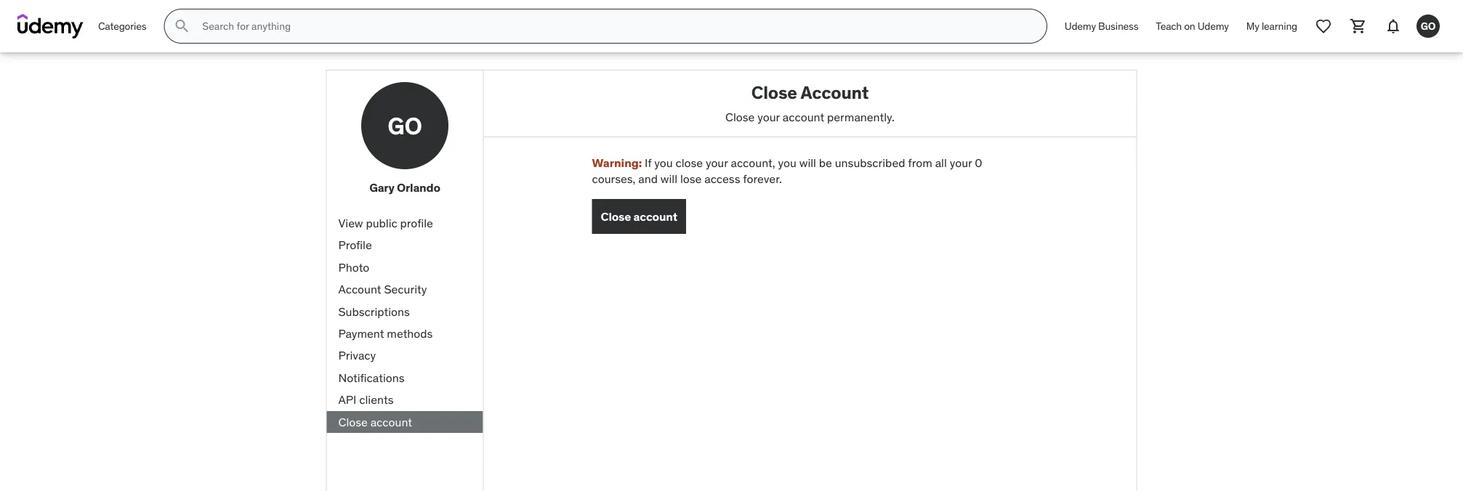 Task type: describe. For each thing, give the bounding box(es) containing it.
wishlist image
[[1315, 17, 1332, 35]]

close
[[676, 155, 703, 170]]

2 you from the left
[[778, 155, 796, 170]]

be
[[819, 155, 832, 170]]

courses,
[[592, 172, 636, 187]]

notifications link
[[327, 367, 483, 389]]

2 udemy from the left
[[1198, 19, 1229, 32]]

my
[[1246, 19, 1259, 32]]

api
[[338, 392, 356, 407]]

clients
[[359, 392, 394, 407]]

if you close your account, you will be unsubscribed from all your 0 courses, and will lose access forever.
[[592, 155, 982, 187]]

your for you
[[706, 155, 728, 170]]

1 horizontal spatial go
[[1421, 19, 1436, 32]]

account inside view public profile profile photo account security subscriptions payment methods privacy notifications api clients close account
[[370, 414, 412, 429]]

udemy business link
[[1056, 9, 1147, 44]]

categories button
[[89, 9, 155, 44]]

close account button
[[592, 199, 686, 234]]

access
[[704, 172, 740, 187]]

profile link
[[327, 234, 483, 257]]

forever.
[[743, 172, 782, 187]]

udemy image
[[17, 14, 84, 39]]

business
[[1098, 19, 1138, 32]]

Search for anything text field
[[199, 14, 1029, 39]]

subscriptions link
[[327, 301, 483, 323]]

teach on udemy
[[1156, 19, 1229, 32]]

submit search image
[[173, 17, 191, 35]]

my learning link
[[1238, 9, 1306, 44]]

lose
[[680, 172, 702, 187]]

api clients link
[[327, 389, 483, 411]]

view public profile link
[[327, 212, 483, 234]]

account inside button
[[633, 209, 677, 224]]

permanently.
[[827, 109, 895, 124]]

on
[[1184, 19, 1195, 32]]

your for account
[[758, 109, 780, 124]]

photo
[[338, 260, 369, 275]]

privacy
[[338, 348, 376, 363]]

1 you from the left
[[654, 155, 673, 170]]

1 horizontal spatial will
[[799, 155, 816, 170]]

privacy link
[[327, 345, 483, 367]]

unsubscribed
[[835, 155, 905, 170]]

profile
[[400, 216, 433, 231]]

security
[[384, 282, 427, 297]]

methods
[[387, 326, 433, 341]]

teach
[[1156, 19, 1182, 32]]

my learning
[[1246, 19, 1297, 32]]

shopping cart with 0 items image
[[1350, 17, 1367, 35]]

close inside view public profile profile photo account security subscriptions payment methods privacy notifications api clients close account
[[338, 414, 368, 429]]

account inside close account close your account permanently.
[[783, 109, 824, 124]]



Task type: vqa. For each thing, say whether or not it's contained in the screenshot.
the top Effects
no



Task type: locate. For each thing, give the bounding box(es) containing it.
1 vertical spatial go
[[388, 111, 422, 140]]

account,
[[731, 155, 775, 170]]

subscriptions
[[338, 304, 410, 319]]

account down api clients link at the left of page
[[370, 414, 412, 429]]

1 horizontal spatial udemy
[[1198, 19, 1229, 32]]

udemy left business
[[1065, 19, 1096, 32]]

0 horizontal spatial go
[[388, 111, 422, 140]]

1 horizontal spatial account
[[633, 209, 677, 224]]

close inside button
[[601, 209, 631, 224]]

0 horizontal spatial account
[[370, 414, 412, 429]]

0
[[975, 155, 982, 170]]

account up be
[[783, 109, 824, 124]]

close
[[751, 81, 797, 103], [725, 109, 755, 124], [601, 209, 631, 224], [338, 414, 368, 429]]

1 horizontal spatial account
[[801, 81, 869, 103]]

account up "permanently."
[[801, 81, 869, 103]]

0 vertical spatial account
[[783, 109, 824, 124]]

1 horizontal spatial you
[[778, 155, 796, 170]]

close account
[[601, 209, 677, 224]]

account security link
[[327, 279, 483, 301]]

1 vertical spatial account
[[338, 282, 381, 297]]

udemy business
[[1065, 19, 1138, 32]]

from
[[908, 155, 932, 170]]

udemy
[[1065, 19, 1096, 32], [1198, 19, 1229, 32]]

2 vertical spatial account
[[370, 414, 412, 429]]

0 horizontal spatial will
[[661, 172, 677, 187]]

gary orlando
[[369, 180, 440, 195]]

your
[[758, 109, 780, 124], [706, 155, 728, 170], [950, 155, 972, 170]]

profile
[[338, 238, 372, 253]]

notifications image
[[1385, 17, 1402, 35]]

go right notifications icon at the right top of the page
[[1421, 19, 1436, 32]]

go link
[[1411, 9, 1446, 44]]

view public profile profile photo account security subscriptions payment methods privacy notifications api clients close account
[[338, 216, 433, 429]]

1 horizontal spatial your
[[758, 109, 780, 124]]

payment
[[338, 326, 384, 341]]

0 vertical spatial account
[[801, 81, 869, 103]]

if
[[645, 155, 651, 170]]

2 horizontal spatial account
[[783, 109, 824, 124]]

go
[[1421, 19, 1436, 32], [388, 111, 422, 140]]

photo link
[[327, 257, 483, 279]]

0 vertical spatial will
[[799, 155, 816, 170]]

orlando
[[397, 180, 440, 195]]

public
[[366, 216, 397, 231]]

go up gary orlando
[[388, 111, 422, 140]]

1 vertical spatial account
[[633, 209, 677, 224]]

categories
[[98, 19, 146, 32]]

your inside close account close your account permanently.
[[758, 109, 780, 124]]

udemy inside 'link'
[[1065, 19, 1096, 32]]

account
[[801, 81, 869, 103], [338, 282, 381, 297]]

view
[[338, 216, 363, 231]]

close account link
[[327, 411, 483, 433]]

all
[[935, 155, 947, 170]]

0 vertical spatial go
[[1421, 19, 1436, 32]]

udemy right on
[[1198, 19, 1229, 32]]

close account close your account permanently.
[[725, 81, 895, 124]]

0 horizontal spatial you
[[654, 155, 673, 170]]

teach on udemy link
[[1147, 9, 1238, 44]]

your up the account,
[[758, 109, 780, 124]]

account
[[783, 109, 824, 124], [633, 209, 677, 224], [370, 414, 412, 429]]

will left be
[[799, 155, 816, 170]]

you
[[654, 155, 673, 170], [778, 155, 796, 170]]

your left 0
[[950, 155, 972, 170]]

learning
[[1262, 19, 1297, 32]]

warning:
[[592, 155, 642, 170]]

account down photo
[[338, 282, 381, 297]]

1 udemy from the left
[[1065, 19, 1096, 32]]

account inside close account close your account permanently.
[[801, 81, 869, 103]]

you right if
[[654, 155, 673, 170]]

your up access
[[706, 155, 728, 170]]

will right and
[[661, 172, 677, 187]]

account inside view public profile profile photo account security subscriptions payment methods privacy notifications api clients close account
[[338, 282, 381, 297]]

you up forever.
[[778, 155, 796, 170]]

1 vertical spatial will
[[661, 172, 677, 187]]

payment methods link
[[327, 323, 483, 345]]

0 horizontal spatial your
[[706, 155, 728, 170]]

account down and
[[633, 209, 677, 224]]

will
[[799, 155, 816, 170], [661, 172, 677, 187]]

0 horizontal spatial account
[[338, 282, 381, 297]]

gary
[[369, 180, 394, 195]]

notifications
[[338, 370, 404, 385]]

2 horizontal spatial your
[[950, 155, 972, 170]]

and
[[638, 172, 658, 187]]

0 horizontal spatial udemy
[[1065, 19, 1096, 32]]



